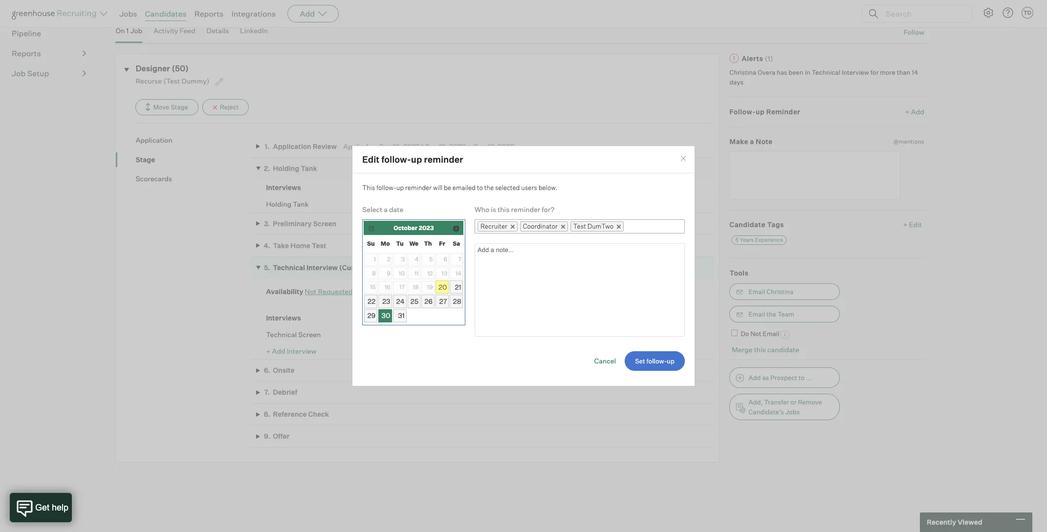 Task type: describe. For each thing, give the bounding box(es) containing it.
stage link
[[136, 155, 251, 164]]

0 vertical spatial up
[[756, 108, 765, 116]]

17
[[400, 284, 405, 291]]

0 horizontal spatial candidates
[[12, 8, 55, 18]]

team
[[778, 311, 795, 318]]

tu
[[396, 240, 404, 247]]

or
[[791, 399, 797, 407]]

follow- for edit
[[382, 154, 411, 165]]

alerts
[[742, 54, 764, 62]]

designer
[[136, 63, 170, 73]]

edit follow-up reminder
[[362, 154, 463, 165]]

email for email the team
[[749, 311, 766, 318]]

sep down 3
[[398, 264, 410, 272]]

activity
[[154, 26, 178, 35]]

add as prospect to ... button
[[730, 368, 840, 388]]

31
[[398, 312, 405, 320]]

1 schedule interview | send self-schedule request from the top
[[463, 200, 617, 208]]

up for this follow-up reminder will be emailed to the selected users below.
[[396, 184, 404, 192]]

2 send from the top
[[529, 330, 546, 339]]

recurse (test dummy)
[[136, 77, 211, 85]]

schedule interview link for screen
[[463, 330, 524, 339]]

technical inside christina overa has been in technical interview for more than 14 days
[[812, 69, 841, 76]]

td button
[[1020, 5, 1036, 21]]

is
[[491, 206, 496, 214]]

5 for 5 years experience
[[736, 236, 739, 243]]

close image
[[680, 155, 688, 163]]

integrations link
[[231, 9, 276, 19]]

1 vertical spatial test
[[312, 241, 326, 250]]

recently viewed
[[927, 518, 983, 527]]

6. onsite
[[264, 366, 295, 375]]

will
[[433, 184, 443, 192]]

14 inside edit follow-up reminder dialog
[[456, 270, 462, 277]]

we
[[409, 240, 419, 247]]

reminder for who is this reminder for?
[[511, 206, 540, 214]]

14 inside christina overa has been in technical interview for more than 14 days
[[912, 69, 919, 76]]

2. holding tank
[[264, 164, 317, 173]]

2 interviews from the top
[[266, 314, 301, 322]]

designer (50)
[[136, 63, 189, 73]]

move
[[153, 103, 169, 111]]

job inside job setup link
[[12, 69, 26, 78]]

1 horizontal spatial reports
[[194, 9, 224, 19]]

18, right – at the top of the page
[[488, 142, 497, 150]]

move stage
[[153, 103, 188, 111]]

0 horizontal spatial 1
[[126, 26, 129, 35]]

+ for + add
[[905, 108, 910, 116]]

email for email christina
[[749, 288, 766, 296]]

2023 left – at the top of the page
[[449, 142, 466, 150]]

27 link
[[436, 295, 449, 308]]

2 request from the top
[[592, 330, 617, 339]]

be
[[444, 184, 451, 192]]

10
[[399, 270, 405, 277]]

edit follow-up reminder dialog
[[352, 146, 695, 387]]

td
[[1024, 9, 1032, 16]]

christina inside button
[[767, 288, 794, 296]]

reminder for edit follow-up reminder
[[424, 154, 463, 165]]

+ add interview link
[[266, 347, 317, 355]]

on 1 job
[[116, 26, 142, 35]]

0 vertical spatial holding
[[273, 164, 299, 173]]

5 years experience
[[736, 236, 784, 243]]

1 vertical spatial this
[[754, 346, 766, 354]]

3
[[401, 256, 405, 263]]

...
[[806, 374, 812, 382]]

reports link for job setup link at top
[[12, 48, 86, 59]]

candidate tags
[[730, 221, 784, 229]]

reports link for integrations link
[[194, 9, 224, 19]]

alerts (1)
[[742, 54, 774, 62]]

viewed
[[958, 518, 983, 527]]

add for add
[[300, 9, 315, 19]]

0 vertical spatial tank
[[301, 164, 317, 173]]

selected
[[495, 184, 520, 192]]

1 availability from the left
[[266, 288, 303, 296]]

19
[[427, 284, 433, 291]]

0 vertical spatial screen
[[313, 219, 337, 228]]

cancel
[[594, 357, 616, 365]]

none submit inside edit follow-up reminder dialog
[[625, 352, 685, 371]]

fr
[[439, 240, 445, 247]]

on
[[370, 142, 378, 150]]

applied
[[343, 142, 368, 150]]

12
[[427, 270, 433, 277]]

13
[[442, 270, 447, 277]]

a for add
[[130, 6, 134, 14]]

1 self- from the top
[[548, 200, 562, 208]]

tags
[[767, 221, 784, 229]]

dummy)
[[182, 77, 210, 85]]

mo
[[381, 240, 390, 247]]

2 vertical spatial email
[[763, 330, 780, 338]]

+ add link
[[905, 107, 925, 117]]

1 vertical spatial technical
[[273, 264, 305, 272]]

2 schedule from the top
[[463, 330, 493, 339]]

26
[[425, 297, 433, 306]]

a for make
[[750, 137, 754, 146]]

9
[[387, 270, 391, 277]]

email the team button
[[730, 306, 840, 323]]

to inside add as prospect to ... button
[[799, 374, 805, 382]]

tools
[[730, 269, 749, 277]]

sep right – at the top of the page
[[474, 142, 486, 150]]

0 horizontal spatial reports
[[12, 49, 41, 58]]

follow link
[[904, 27, 925, 37]]

onsite
[[273, 366, 295, 375]]

holding tank
[[266, 200, 309, 208]]

integrations
[[231, 9, 276, 19]]

1 horizontal spatial candidates
[[145, 9, 187, 19]]

27
[[439, 297, 447, 306]]

request availability button
[[428, 288, 492, 296]]

1 send from the top
[[529, 200, 546, 208]]

add for add a headline
[[116, 6, 129, 14]]

job setup
[[12, 69, 49, 78]]

add button
[[288, 5, 339, 22]]

reminder for this follow-up reminder will be emailed to the selected users below.
[[405, 184, 432, 192]]

+ edit link
[[901, 218, 925, 231]]

add for add as prospect to ...
[[749, 374, 761, 382]]

do not email
[[741, 330, 780, 338]]

0 horizontal spatial stage
[[136, 155, 155, 164]]

4.
[[264, 241, 271, 250]]

users
[[521, 184, 537, 192]]

add as prospect to ...
[[749, 374, 812, 382]]

2023 up edit follow-up reminder
[[404, 142, 420, 150]]

select a date
[[362, 206, 404, 214]]

25
[[411, 297, 419, 306]]

1 horizontal spatial edit
[[909, 221, 922, 229]]

1 horizontal spatial candidates link
[[145, 9, 187, 19]]

jobs link
[[119, 9, 137, 19]]

christina inside christina overa has been in technical interview for more than 14 days
[[730, 69, 757, 76]]

5 years experience link
[[732, 236, 787, 245]]

candidate's
[[749, 409, 784, 416]]

been
[[789, 69, 804, 76]]

recurse
[[136, 77, 162, 85]]

details link
[[207, 26, 229, 41]]

send self-schedule request link for tank
[[529, 200, 617, 208]]

october
[[394, 224, 418, 232]]

for?
[[542, 206, 555, 214]]

follow- for this
[[377, 184, 396, 192]]

+ add interview
[[266, 347, 317, 355]]

1 vertical spatial screen
[[298, 330, 321, 339]]

transfer
[[765, 399, 789, 407]]

email the team
[[749, 311, 795, 318]]

0 vertical spatial |
[[422, 142, 424, 150]]

who is this reminder for?
[[475, 206, 555, 214]]

candidate
[[730, 221, 766, 229]]

feed
[[180, 26, 195, 35]]

4. take home test
[[264, 241, 326, 250]]

recently
[[927, 518, 957, 527]]

sep right on
[[379, 142, 392, 150]]

31 link
[[393, 309, 407, 323]]

18, left – at the top of the page
[[439, 142, 448, 150]]

0 horizontal spatial candidates link
[[12, 7, 86, 19]]

15
[[370, 284, 376, 291]]



Task type: locate. For each thing, give the bounding box(es) containing it.
send self-schedule request link for screen
[[529, 330, 617, 339]]

has
[[777, 69, 788, 76]]

1 vertical spatial job
[[12, 69, 26, 78]]

21 link
[[450, 281, 463, 294]]

days
[[730, 78, 744, 86]]

technical
[[812, 69, 841, 76], [273, 264, 305, 272], [266, 330, 297, 339]]

0 vertical spatial schedule interview | send self-schedule request
[[463, 200, 617, 208]]

24
[[396, 297, 405, 306]]

follow- right this
[[377, 184, 396, 192]]

the left team
[[767, 311, 777, 318]]

1 interviews from the top
[[266, 183, 301, 192]]

add inside popup button
[[300, 9, 315, 19]]

1 horizontal spatial availability
[[456, 288, 492, 296]]

28 link
[[450, 295, 463, 308]]

0 vertical spatial the
[[484, 184, 494, 192]]

schedule
[[463, 200, 493, 208], [463, 330, 493, 339]]

up down 1. application review applied on  sep 18, 2023 | sep 18, 2023 – sep 18, 2023
[[411, 154, 422, 165]]

1 schedule interview link from the top
[[463, 200, 524, 208]]

reports link
[[194, 9, 224, 19], [12, 48, 86, 59]]

application down move
[[136, 136, 172, 144]]

2023 inside edit follow-up reminder dialog
[[419, 224, 434, 232]]

stage
[[171, 103, 188, 111], [136, 155, 155, 164]]

5 inside edit follow-up reminder dialog
[[429, 256, 433, 263]]

reports link down 'pipeline' link
[[12, 48, 86, 59]]

2023 up th
[[419, 224, 434, 232]]

the inside edit follow-up reminder dialog
[[484, 184, 494, 192]]

on
[[116, 26, 125, 35]]

linkedin link
[[240, 26, 268, 41]]

|
[[422, 142, 424, 150], [526, 200, 528, 208], [526, 330, 528, 339]]

1.
[[265, 142, 270, 150]]

1 horizontal spatial this
[[754, 346, 766, 354]]

1 horizontal spatial up
[[411, 154, 422, 165]]

experience
[[755, 236, 784, 243]]

0 vertical spatial schedule
[[562, 200, 591, 208]]

1 send self-schedule request link from the top
[[529, 200, 617, 208]]

1 horizontal spatial 14
[[912, 69, 919, 76]]

1 schedule from the top
[[562, 200, 591, 208]]

stage right move
[[171, 103, 188, 111]]

availability down 5.
[[266, 288, 303, 296]]

candidates up activity
[[145, 9, 187, 19]]

this down do not email
[[754, 346, 766, 354]]

Do Not Email checkbox
[[732, 330, 738, 337]]

this inside edit follow-up reminder dialog
[[498, 206, 510, 214]]

technical right 5.
[[273, 264, 305, 272]]

1
[[126, 26, 129, 35], [374, 256, 376, 263]]

2 self- from the top
[[548, 330, 562, 339]]

(test
[[163, 77, 180, 85]]

1 horizontal spatial jobs
[[786, 409, 800, 416]]

jobs down or
[[786, 409, 800, 416]]

@mentions
[[894, 138, 925, 145]]

jobs inside add, transfer or remove candidate's jobs
[[786, 409, 800, 416]]

reminder
[[767, 108, 801, 116]]

0 vertical spatial schedule
[[463, 200, 493, 208]]

24 link
[[393, 295, 407, 308]]

interviews up technical screen
[[266, 314, 301, 322]]

job left setup
[[12, 69, 26, 78]]

2 vertical spatial reminder
[[511, 206, 540, 214]]

1 vertical spatial interviews
[[266, 314, 301, 322]]

0 vertical spatial interviews
[[266, 183, 301, 192]]

1 horizontal spatial the
[[767, 311, 777, 318]]

reminder up be at the left top of the page
[[424, 154, 463, 165]]

(50)
[[172, 63, 189, 73]]

add, transfer or remove candidate's jobs button
[[730, 394, 840, 421]]

29 link
[[365, 309, 378, 323]]

2 vertical spatial |
[[526, 330, 528, 339]]

screen right preliminary
[[313, 219, 337, 228]]

dumtwo
[[588, 222, 614, 230]]

1 horizontal spatial application
[[273, 142, 311, 150]]

0 vertical spatial jobs
[[119, 9, 137, 19]]

1 vertical spatial a
[[750, 137, 754, 146]]

5 for 5
[[429, 256, 433, 263]]

home
[[290, 241, 310, 250]]

1 schedule from the top
[[463, 200, 493, 208]]

5 inside 5 years experience link
[[736, 236, 739, 243]]

1 vertical spatial the
[[767, 311, 777, 318]]

29
[[368, 312, 376, 320]]

@mentions link
[[894, 137, 925, 146]]

su
[[367, 240, 375, 247]]

add a headline
[[116, 6, 163, 14]]

1 inside edit follow-up reminder dialog
[[374, 256, 376, 263]]

0 horizontal spatial 5
[[429, 256, 433, 263]]

up
[[756, 108, 765, 116], [411, 154, 422, 165], [396, 184, 404, 192]]

follow
[[904, 28, 925, 36]]

1 vertical spatial tank
[[293, 200, 309, 208]]

linkedin
[[240, 26, 268, 35]]

to inside edit follow-up reminder dialog
[[477, 184, 483, 192]]

1 vertical spatial christina
[[767, 288, 794, 296]]

20 link
[[436, 281, 449, 294]]

reminder left 'will'
[[405, 184, 432, 192]]

0 horizontal spatial edit
[[362, 154, 380, 165]]

up left reminder
[[756, 108, 765, 116]]

merge
[[732, 346, 753, 354]]

1 vertical spatial |
[[526, 200, 528, 208]]

add
[[116, 6, 129, 14], [300, 9, 315, 19], [911, 108, 925, 116], [272, 347, 285, 355], [749, 374, 761, 382]]

tank
[[301, 164, 317, 173], [293, 200, 309, 208]]

Search text field
[[884, 7, 963, 21]]

email right not
[[763, 330, 780, 338]]

a for select
[[384, 206, 388, 214]]

candidates link up activity
[[145, 9, 187, 19]]

1 up the stage) at the left
[[374, 256, 376, 263]]

2 schedule from the top
[[562, 330, 591, 339]]

+ edit
[[903, 221, 922, 229]]

follow-up reminder
[[730, 108, 801, 116]]

candidates link up 'pipeline' link
[[12, 7, 86, 19]]

0 vertical spatial self-
[[548, 200, 562, 208]]

reminder up coordinator
[[511, 206, 540, 214]]

18, up edit follow-up reminder
[[393, 142, 402, 150]]

0 horizontal spatial to
[[477, 184, 483, 192]]

28
[[453, 297, 461, 306]]

2023 right 11
[[422, 264, 439, 272]]

2 schedule interview link from the top
[[463, 330, 524, 339]]

Add a note... text field
[[475, 243, 685, 337]]

edit inside dialog
[[362, 154, 380, 165]]

0 vertical spatial 5
[[736, 236, 739, 243]]

this
[[498, 206, 510, 214], [754, 346, 766, 354]]

stage up scorecards
[[136, 155, 155, 164]]

6.
[[264, 366, 270, 375]]

tank up 3. preliminary screen
[[293, 200, 309, 208]]

None text field
[[730, 151, 901, 200], [624, 220, 636, 233], [730, 151, 901, 200], [624, 220, 636, 233]]

send self-schedule request link up cancel link
[[529, 330, 617, 339]]

not
[[751, 330, 762, 338]]

2 availability from the left
[[456, 288, 492, 296]]

reports up the details
[[194, 9, 224, 19]]

do
[[741, 330, 749, 338]]

1 vertical spatial 14
[[456, 270, 462, 277]]

1 request from the top
[[592, 200, 617, 208]]

this
[[362, 184, 375, 192]]

1 horizontal spatial 1
[[374, 256, 376, 263]]

2 send self-schedule request link from the top
[[529, 330, 617, 339]]

0 vertical spatial christina
[[730, 69, 757, 76]]

3.
[[264, 219, 270, 228]]

email inside email the team button
[[749, 311, 766, 318]]

reference
[[273, 410, 307, 419]]

0 vertical spatial schedule interview link
[[463, 200, 524, 208]]

1. application review applied on  sep 18, 2023 | sep 18, 2023 – sep 18, 2023
[[265, 142, 515, 150]]

christina up the days
[[730, 69, 757, 76]]

request up cancel
[[592, 330, 617, 339]]

test dumtwo
[[574, 222, 614, 230]]

14 right than
[[912, 69, 919, 76]]

5 up 12
[[429, 256, 433, 263]]

7. debrief
[[264, 388, 297, 397]]

candidates up pipeline
[[12, 8, 55, 18]]

0 vertical spatial send
[[529, 200, 546, 208]]

22
[[368, 297, 376, 306]]

2 vertical spatial up
[[396, 184, 404, 192]]

0 horizontal spatial jobs
[[119, 9, 137, 19]]

reject button
[[202, 99, 249, 115]]

interview inside christina overa has been in technical interview for more than 14 days
[[842, 69, 869, 76]]

0 vertical spatial +
[[905, 108, 910, 116]]

stage inside button
[[171, 103, 188, 111]]

0 vertical spatial job
[[130, 26, 142, 35]]

1 vertical spatial schedule
[[463, 330, 493, 339]]

schedule down the request availability button
[[463, 330, 493, 339]]

a inside edit follow-up reminder dialog
[[384, 206, 388, 214]]

scorecards
[[136, 175, 172, 183]]

2 horizontal spatial up
[[756, 108, 765, 116]]

technical up + add interview link
[[266, 330, 297, 339]]

1 vertical spatial schedule interview link
[[463, 330, 524, 339]]

add, transfer or remove candidate's jobs
[[749, 399, 822, 416]]

0 horizontal spatial application
[[136, 136, 172, 144]]

add inside button
[[749, 374, 761, 382]]

application up 2. holding tank
[[273, 142, 311, 150]]

test inside edit follow-up reminder dialog
[[574, 222, 586, 230]]

1 vertical spatial to
[[799, 374, 805, 382]]

jobs up on 1 job
[[119, 9, 137, 19]]

None submit
[[625, 352, 685, 371]]

14 down 7
[[456, 270, 462, 277]]

23
[[382, 297, 390, 306]]

as
[[763, 374, 769, 382]]

the inside button
[[767, 311, 777, 318]]

this right is
[[498, 206, 510, 214]]

1 vertical spatial jobs
[[786, 409, 800, 416]]

make
[[730, 137, 749, 146]]

technical right in
[[812, 69, 841, 76]]

1 vertical spatial follow-
[[377, 184, 396, 192]]

holding right 2.
[[273, 164, 299, 173]]

add,
[[749, 399, 763, 407]]

1 horizontal spatial job
[[130, 26, 142, 35]]

jobs
[[119, 9, 137, 19], [786, 409, 800, 416]]

to left ...
[[799, 374, 805, 382]]

schedule interview link for tank
[[463, 200, 524, 208]]

0 vertical spatial to
[[477, 184, 483, 192]]

send self-schedule request link down below.
[[529, 200, 617, 208]]

0 vertical spatial reports
[[194, 9, 224, 19]]

follow- down 1. application review applied on  sep 18, 2023 | sep 18, 2023 – sep 18, 2023
[[382, 154, 411, 165]]

sep up edit follow-up reminder
[[425, 142, 438, 150]]

a left 'headline'
[[130, 6, 134, 14]]

reports down pipeline
[[12, 49, 41, 58]]

to right emailed
[[477, 184, 483, 192]]

0 vertical spatial stage
[[171, 103, 188, 111]]

1 vertical spatial send
[[529, 330, 546, 339]]

1 vertical spatial +
[[903, 221, 908, 229]]

1 horizontal spatial reports link
[[194, 9, 224, 19]]

0 vertical spatial reports link
[[194, 9, 224, 19]]

october 2023
[[394, 224, 434, 232]]

email up not
[[749, 311, 766, 318]]

0 vertical spatial send self-schedule request link
[[529, 200, 617, 208]]

0 vertical spatial request
[[592, 200, 617, 208]]

0 horizontal spatial up
[[396, 184, 404, 192]]

holding up 3.
[[266, 200, 292, 208]]

a left date
[[384, 206, 388, 214]]

availability up 28
[[456, 288, 492, 296]]

on 1 job link
[[116, 26, 142, 41]]

1 vertical spatial email
[[749, 311, 766, 318]]

18
[[413, 284, 419, 291]]

0 horizontal spatial job
[[12, 69, 26, 78]]

1 vertical spatial reports link
[[12, 48, 86, 59]]

screen up + add interview link
[[298, 330, 321, 339]]

up for edit follow-up reminder
[[411, 154, 422, 165]]

job inside the on 1 job link
[[130, 26, 142, 35]]

0 horizontal spatial the
[[484, 184, 494, 192]]

2 vertical spatial a
[[384, 206, 388, 214]]

1 vertical spatial stage
[[136, 155, 155, 164]]

8.
[[264, 410, 270, 419]]

schedule down emailed
[[463, 200, 493, 208]]

+ for + add interview
[[266, 347, 271, 355]]

email up email the team
[[749, 288, 766, 296]]

christina up email the team button
[[767, 288, 794, 296]]

22 link
[[365, 295, 378, 308]]

send
[[529, 200, 546, 208], [529, 330, 546, 339]]

1 horizontal spatial to
[[799, 374, 805, 382]]

remove
[[798, 399, 822, 407]]

+ for + edit
[[903, 221, 908, 229]]

1 vertical spatial schedule
[[562, 330, 591, 339]]

the left selected
[[484, 184, 494, 192]]

1 vertical spatial reports
[[12, 49, 41, 58]]

request availability
[[428, 288, 492, 296]]

18, down the 4
[[412, 264, 421, 272]]

9. offer
[[264, 432, 290, 441]]

0 horizontal spatial this
[[498, 206, 510, 214]]

1 horizontal spatial 5
[[736, 236, 739, 243]]

christina overa has been in technical interview for more than 14 days
[[730, 69, 919, 86]]

1 vertical spatial send self-schedule request link
[[529, 330, 617, 339]]

prospect
[[771, 374, 798, 382]]

tank down review
[[301, 164, 317, 173]]

0 vertical spatial technical
[[812, 69, 841, 76]]

up up date
[[396, 184, 404, 192]]

2023 right – at the top of the page
[[498, 142, 515, 150]]

interviews up holding tank
[[266, 183, 301, 192]]

0 horizontal spatial availability
[[266, 288, 303, 296]]

merge this candidate link
[[732, 346, 800, 354]]

a left note
[[750, 137, 754, 146]]

0 horizontal spatial test
[[312, 241, 326, 250]]

request
[[592, 200, 617, 208], [592, 330, 617, 339]]

1 right on
[[126, 26, 129, 35]]

7.
[[264, 388, 270, 397]]

0 vertical spatial 1
[[126, 26, 129, 35]]

configure image
[[983, 7, 995, 19]]

who
[[475, 206, 490, 214]]

test left dumtwo
[[574, 222, 586, 230]]

1 vertical spatial schedule interview | send self-schedule request
[[463, 330, 617, 339]]

0 horizontal spatial a
[[130, 6, 134, 14]]

2 vertical spatial +
[[266, 347, 271, 355]]

email inside the email christina button
[[749, 288, 766, 296]]

0 vertical spatial edit
[[362, 154, 380, 165]]

greenhouse recruiting image
[[12, 8, 100, 20]]

1 horizontal spatial a
[[384, 206, 388, 214]]

interviews
[[266, 183, 301, 192], [266, 314, 301, 322]]

0 horizontal spatial 14
[[456, 270, 462, 277]]

2 schedule interview | send self-schedule request from the top
[[463, 330, 617, 339]]

1 vertical spatial reminder
[[405, 184, 432, 192]]

this follow-up reminder will be emailed to the selected users below.
[[362, 184, 558, 192]]

1 vertical spatial holding
[[266, 200, 292, 208]]

1 vertical spatial 1
[[374, 256, 376, 263]]

interview
[[842, 69, 869, 76], [495, 200, 524, 208], [307, 264, 338, 272], [495, 330, 524, 339], [287, 347, 317, 355]]

8
[[372, 270, 376, 277]]

+ add
[[905, 108, 925, 116]]

reports link up the details
[[194, 9, 224, 19]]

1 horizontal spatial christina
[[767, 288, 794, 296]]

0 horizontal spatial christina
[[730, 69, 757, 76]]

2 vertical spatial technical
[[266, 330, 297, 339]]

5 left years
[[736, 236, 739, 243]]

0 vertical spatial test
[[574, 222, 586, 230]]

job right on
[[130, 26, 142, 35]]

test right home
[[312, 241, 326, 250]]

request up dumtwo
[[592, 200, 617, 208]]

cancel link
[[594, 357, 616, 365]]



Task type: vqa. For each thing, say whether or not it's contained in the screenshot.


